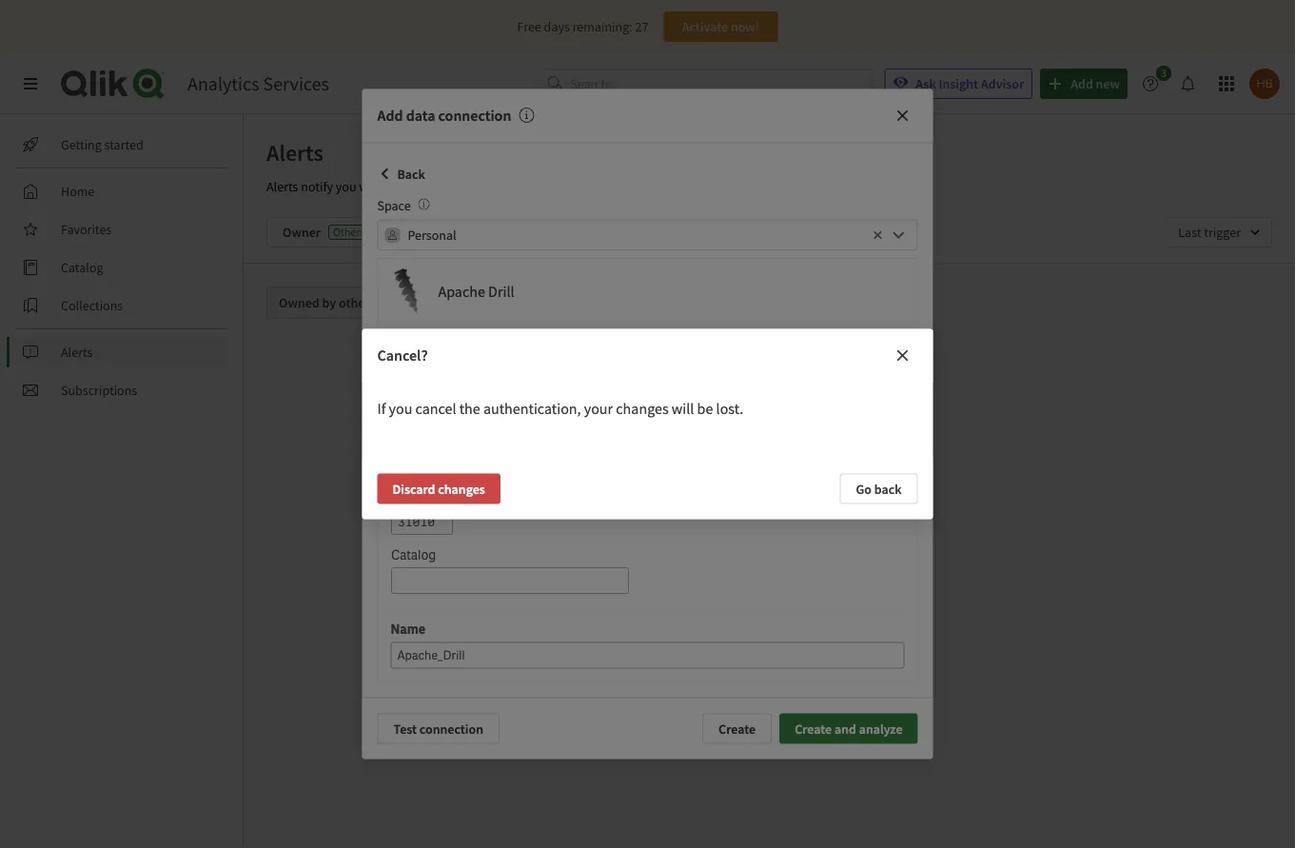 Task type: describe. For each thing, give the bounding box(es) containing it.
0 horizontal spatial are
[[425, 178, 443, 195]]

days
[[544, 18, 570, 35]]

to
[[843, 522, 855, 539]]

authentication,
[[484, 399, 581, 418]]

create button
[[703, 714, 772, 744]]

your inside try adjusting your search or filters to find what you are looking for.
[[727, 522, 753, 539]]

free days remaining: 27
[[518, 18, 649, 35]]

0 vertical spatial your
[[566, 178, 592, 195]]

navigation pane element
[[0, 122, 243, 413]]

if
[[378, 399, 386, 418]]

filters
[[809, 522, 841, 539]]

home
[[61, 183, 95, 200]]

create and analyze
[[795, 720, 903, 737]]

all
[[454, 294, 468, 311]]

create and analyze button
[[780, 714, 918, 744]]

add data connection
[[378, 106, 512, 125]]

try adjusting your search or filters to find what you are looking for.
[[653, 522, 910, 558]]

find
[[858, 522, 879, 539]]

create for create
[[719, 720, 756, 737]]

connection inside test connection button
[[420, 720, 484, 737]]

discard
[[393, 480, 436, 498]]

changes inside discard changes "button"
[[438, 480, 485, 498]]

discard changes
[[393, 480, 485, 498]]

looking
[[772, 541, 814, 558]]

activate now!
[[682, 18, 760, 35]]

data
[[406, 106, 436, 125]]

free
[[518, 18, 542, 35]]

others
[[339, 294, 376, 311]]

test connection button
[[378, 714, 500, 744]]

owned by others button
[[267, 287, 399, 319]]

subscriptions
[[61, 382, 137, 399]]

the
[[460, 399, 481, 418]]

back
[[398, 165, 426, 182]]

or
[[795, 522, 806, 539]]

your inside cancel? dialog
[[584, 399, 613, 418]]

insight
[[939, 75, 979, 92]]

space
[[378, 197, 411, 214]]

will
[[672, 399, 695, 418]]

cancel? dialog
[[362, 329, 934, 519]]

filters region
[[244, 202, 1296, 263]]

Search text field
[[571, 68, 873, 99]]

clear all
[[421, 294, 468, 311]]

are inside try adjusting your search or filters to find what you are looking for.
[[751, 541, 769, 558]]

started
[[104, 136, 144, 153]]

alerts link
[[15, 337, 229, 368]]

activate now! link
[[664, 11, 778, 42]]

cancel?
[[378, 346, 428, 365]]

catalog link
[[15, 252, 229, 283]]

favorites link
[[15, 214, 229, 245]]

when
[[359, 178, 390, 195]]

go
[[857, 480, 872, 498]]

getting started
[[61, 136, 144, 153]]

owned by others
[[279, 294, 376, 311]]

now!
[[731, 18, 760, 35]]

try
[[653, 522, 670, 539]]

0 vertical spatial you
[[336, 178, 357, 195]]

1 vertical spatial alerts
[[267, 178, 298, 195]]

data.
[[594, 178, 622, 195]]

services
[[263, 72, 329, 96]]

you inside try adjusting your search or filters to find what you are looking for.
[[728, 541, 749, 558]]

subscriptions link
[[15, 375, 229, 406]]

analytics services
[[188, 72, 329, 96]]

activate
[[682, 18, 729, 35]]

remaining:
[[573, 18, 633, 35]]

clear all button
[[406, 287, 483, 319]]

searchbar element
[[540, 68, 873, 99]]



Task type: vqa. For each thing, say whether or not it's contained in the screenshot.
Create And Analyze
yes



Task type: locate. For each thing, give the bounding box(es) containing it.
analyze
[[860, 720, 903, 737]]

alerts
[[267, 138, 324, 167], [267, 178, 298, 195], [61, 344, 93, 361]]

connection
[[439, 106, 512, 125], [420, 720, 484, 737]]

discard changes button
[[378, 474, 501, 504]]

choose the space to which you would like to add this connection. a space allows you to share and control access to items. tooltip
[[411, 197, 430, 214]]

0 horizontal spatial you
[[336, 178, 357, 195]]

0 horizontal spatial create
[[719, 720, 756, 737]]

adjusting
[[673, 522, 725, 539]]

your
[[566, 178, 592, 195], [584, 399, 613, 418], [727, 522, 753, 539]]

alerts left notify
[[267, 178, 298, 195]]

back button
[[378, 159, 426, 189]]

what
[[882, 522, 910, 539]]

alerts notify you when there are important changes in your data.
[[267, 178, 622, 195]]

test connection
[[394, 720, 484, 737]]

collections
[[61, 297, 123, 314]]

collections link
[[15, 290, 229, 321]]

apache drill image
[[383, 269, 429, 314]]

create for create and analyze
[[795, 720, 832, 737]]

choose the space to which you would like to add this connection. a space allows you to share and control access to items. image
[[419, 199, 430, 210]]

getting
[[61, 136, 102, 153]]

and
[[835, 720, 857, 737]]

ask insight advisor
[[916, 75, 1025, 92]]

1 vertical spatial your
[[584, 399, 613, 418]]

back
[[875, 480, 902, 498]]

analytics
[[188, 72, 260, 96]]

close sidebar menu image
[[23, 76, 38, 91]]

you right the if
[[389, 399, 413, 418]]

changes
[[504, 178, 550, 195], [616, 399, 669, 418], [438, 480, 485, 498]]

2 vertical spatial alerts
[[61, 344, 93, 361]]

getting started link
[[15, 130, 229, 160]]

home link
[[15, 176, 229, 207]]

be
[[698, 399, 714, 418]]

27
[[636, 18, 649, 35]]

apache drill
[[438, 282, 515, 301]]

0 vertical spatial connection
[[439, 106, 512, 125]]

changes left will
[[616, 399, 669, 418]]

advisor
[[982, 75, 1025, 92]]

1 vertical spatial are
[[751, 541, 769, 558]]

alerts up subscriptions at the left top of the page
[[61, 344, 93, 361]]

changes left in
[[504, 178, 550, 195]]

there
[[393, 178, 422, 195]]

connection right data at the top
[[439, 106, 512, 125]]

1 vertical spatial connection
[[420, 720, 484, 737]]

important
[[445, 178, 502, 195]]

your right authentication,
[[584, 399, 613, 418]]

0 horizontal spatial changes
[[438, 480, 485, 498]]

0 vertical spatial are
[[425, 178, 443, 195]]

in
[[553, 178, 564, 195]]

add data connection dialog
[[362, 89, 934, 759]]

catalog
[[61, 259, 103, 276]]

0 vertical spatial alerts
[[267, 138, 324, 167]]

notify
[[301, 178, 333, 195]]

search
[[755, 522, 792, 539]]

are
[[425, 178, 443, 195], [751, 541, 769, 558]]

if you cancel the authentication, your changes will be lost.
[[378, 399, 744, 418]]

changes right discard
[[438, 480, 485, 498]]

cancel
[[416, 399, 457, 418]]

clear
[[421, 294, 451, 311]]

go back
[[857, 480, 902, 498]]

1 horizontal spatial are
[[751, 541, 769, 558]]

1 vertical spatial changes
[[616, 399, 669, 418]]

ask insight advisor button
[[885, 69, 1033, 99]]

2 vertical spatial you
[[728, 541, 749, 558]]

1 vertical spatial you
[[389, 399, 413, 418]]

connection right "test"
[[420, 720, 484, 737]]

alerts inside alerts link
[[61, 344, 93, 361]]

2 vertical spatial changes
[[438, 480, 485, 498]]

create
[[719, 720, 756, 737], [795, 720, 832, 737]]

favorites
[[61, 221, 112, 238]]

add
[[378, 106, 403, 125]]

2 horizontal spatial changes
[[616, 399, 669, 418]]

lost.
[[717, 399, 744, 418]]

you left 'looking'
[[728, 541, 749, 558]]

test
[[394, 720, 417, 737]]

are down search
[[751, 541, 769, 558]]

for.
[[816, 541, 834, 558]]

2 create from the left
[[795, 720, 832, 737]]

you inside cancel? dialog
[[389, 399, 413, 418]]

1 horizontal spatial you
[[389, 399, 413, 418]]

apache
[[438, 282, 486, 301]]

your right in
[[566, 178, 592, 195]]

go back button
[[840, 474, 918, 504]]

analytics services element
[[188, 72, 329, 96]]

2 horizontal spatial you
[[728, 541, 749, 558]]

you left 'when'
[[336, 178, 357, 195]]

1 create from the left
[[719, 720, 756, 737]]

you
[[336, 178, 357, 195], [389, 399, 413, 418], [728, 541, 749, 558]]

your left search
[[727, 522, 753, 539]]

owned
[[279, 294, 320, 311]]

last trigger image
[[1167, 217, 1273, 248]]

drill
[[489, 282, 515, 301]]

are up choose the space to which you would like to add this connection. a space allows you to share and control access to items. icon
[[425, 178, 443, 195]]

alerts up notify
[[267, 138, 324, 167]]

1 horizontal spatial changes
[[504, 178, 550, 195]]

1 horizontal spatial create
[[795, 720, 832, 737]]

2 vertical spatial your
[[727, 522, 753, 539]]

0 vertical spatial changes
[[504, 178, 550, 195]]

by
[[322, 294, 336, 311]]

ask
[[916, 75, 937, 92]]



